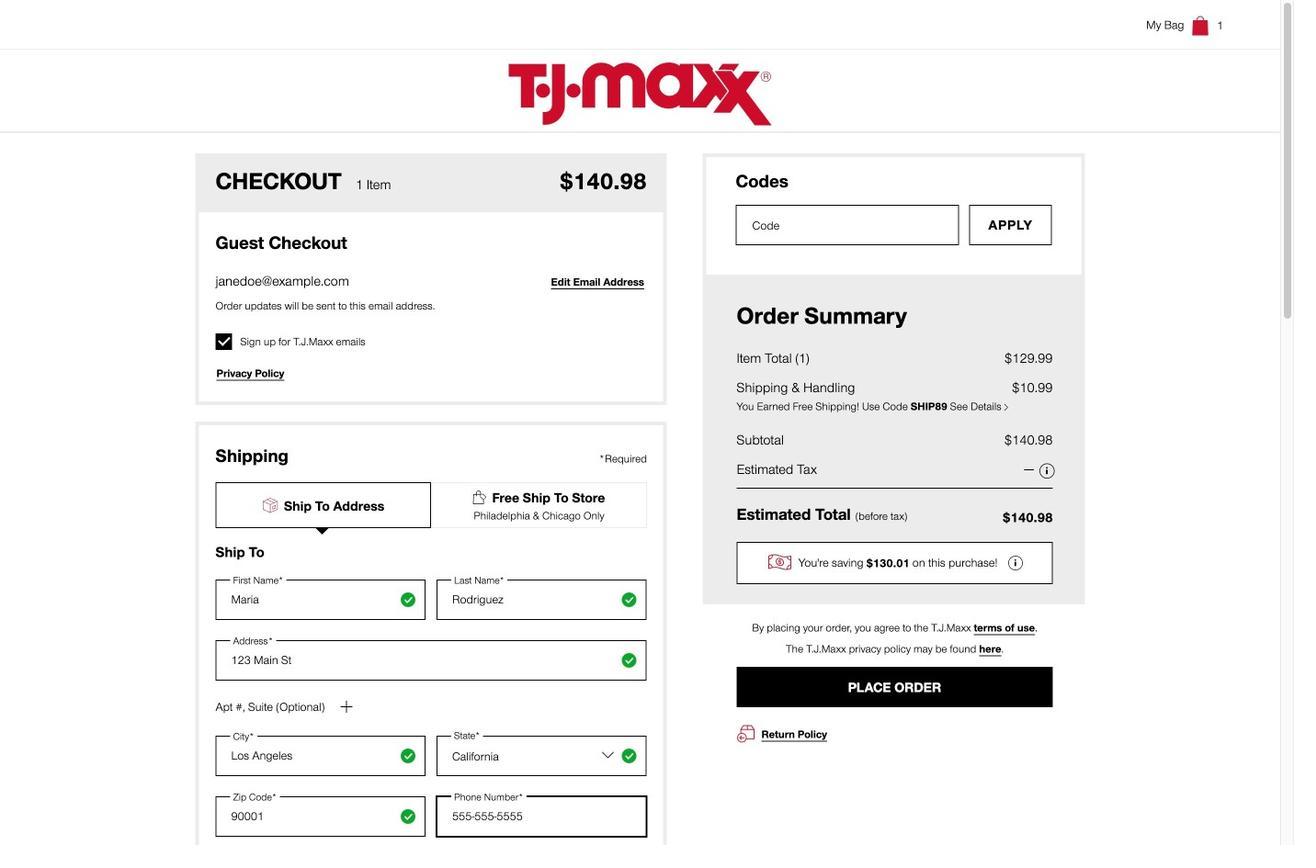 Task type: locate. For each thing, give the bounding box(es) containing it.
Zip Code text field
[[216, 797, 426, 838]]

group
[[216, 576, 647, 621], [216, 729, 647, 777], [216, 793, 647, 838]]

0 vertical spatial group
[[216, 576, 647, 621]]

banner
[[0, 0, 1281, 133]]

valid image for the zip code text box
[[401, 810, 416, 825]]

2 vertical spatial group
[[216, 793, 647, 838]]

valid image
[[622, 593, 637, 608], [622, 654, 637, 668], [401, 749, 416, 764], [622, 749, 637, 764], [401, 810, 416, 825]]

valid image for city text box
[[401, 749, 416, 764]]

active image
[[262, 498, 279, 514]]

1 vertical spatial group
[[216, 729, 647, 777]]

inactive image
[[473, 491, 487, 505]]

None submit
[[970, 205, 1052, 245]]

Last Name text field
[[437, 580, 647, 621]]

valid image for 'address' text field
[[622, 654, 637, 668]]



Task type: describe. For each thing, give the bounding box(es) containing it.
2 group from the top
[[216, 729, 647, 777]]

Enter Code text field
[[736, 205, 959, 245]]

City text field
[[216, 736, 426, 777]]

First Name text field
[[216, 580, 426, 621]]

valid image for last name text field
[[622, 593, 637, 608]]

Apt #, Suite (Optional) text field
[[216, 716, 647, 757]]

1 group from the top
[[216, 576, 647, 621]]

t.j. maxx home image
[[509, 63, 772, 125]]

Phone Number telephone field
[[437, 797, 647, 838]]

minus image
[[1024, 470, 1035, 472]]

valid image
[[401, 593, 416, 608]]

Address text field
[[216, 641, 647, 681]]

3 group from the top
[[216, 793, 647, 838]]



